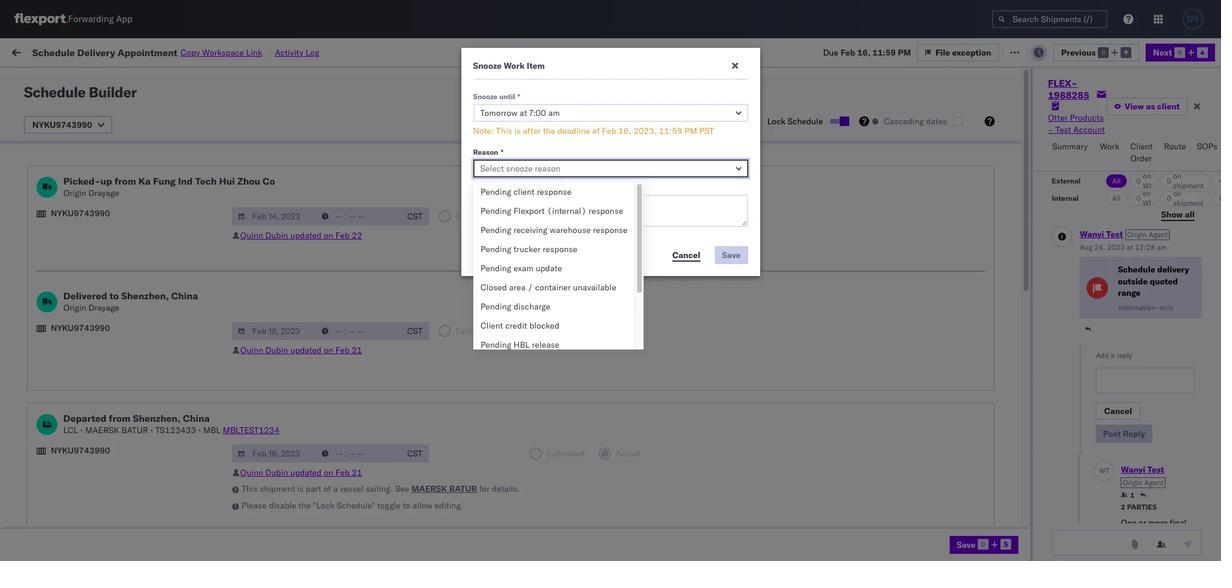 Task type: vqa. For each thing, say whether or not it's contained in the screenshot.
HONG
yes



Task type: describe. For each thing, give the bounding box(es) containing it.
shenzhen, for from
[[133, 413, 181, 425]]

w t
[[1100, 467, 1110, 476]]

2 21, from the top
[[274, 268, 287, 278]]

0 horizontal spatial file exception
[[936, 47, 992, 58]]

flex-1988285
[[773, 136, 835, 147]]

0 horizontal spatial otter
[[546, 136, 566, 147]]

digital for schedule delivery appointment
[[764, 189, 789, 199]]

dates
[[1153, 530, 1174, 541]]

12 resize handle column header from the left
[[1191, 93, 1205, 561]]

6 ocean from the top
[[383, 478, 408, 489]]

schedule pickup from los angeles, ca link for second schedule pickup from los angeles, ca button from the top of the page
[[28, 293, 175, 305]]

lcl for 7:30 pm pst, feb 21, 2023
[[410, 268, 425, 278]]

1 ocean from the top
[[383, 136, 408, 147]]

--
[[935, 531, 946, 541]]

2 ocean from the top
[[383, 268, 408, 278]]

0 horizontal spatial a
[[333, 484, 338, 494]]

show
[[1162, 209, 1183, 220]]

please disable the "lock schedule" toggle to allow editing.
[[242, 500, 463, 511]]

activity log
[[275, 47, 319, 58]]

1 assignment from the top
[[1153, 83, 1197, 94]]

23,
[[279, 320, 292, 331]]

otter products, llc
[[628, 136, 703, 147]]

2023,
[[634, 126, 657, 136]]

editing.
[[435, 500, 463, 511]]

3 mar from the top
[[262, 504, 278, 515]]

9:30
[[201, 347, 220, 357]]

3 team from the top
[[1132, 531, 1151, 541]]

2 ping from the left
[[628, 110, 648, 120]]

view as client button
[[1107, 97, 1188, 115]]

client order
[[1131, 141, 1153, 164]]

3 schedule pickup from los angeles, ca link from the top
[[28, 424, 175, 436]]

1 vertical spatial *
[[501, 148, 504, 157]]

20,
[[279, 215, 292, 226]]

digital for schedule pickup from los angeles international airport
[[764, 162, 789, 173]]

2 flexport demo consignee from the top
[[546, 531, 644, 541]]

pending trucker response
[[481, 244, 578, 255]]

pending discharge
[[481, 301, 551, 312]]

1 horizontal spatial 16,
[[619, 126, 632, 136]]

1 horizontal spatial otter products - test account
[[1048, 112, 1105, 135]]

1 schedule pickup from los angeles, ca button from the top
[[28, 135, 175, 148]]

2 horizontal spatial work
[[1100, 141, 1120, 152]]

1 horizontal spatial otter
[[628, 136, 648, 147]]

2 • from the left
[[150, 425, 153, 436]]

quinn dubin updated on feb 22
[[240, 230, 362, 241]]

schedule pickup from los angeles, ca link for 1st schedule pickup from los angeles, ca button from the bottom of the page
[[28, 477, 175, 489]]

route
[[1164, 141, 1187, 152]]

or
[[1139, 518, 1147, 529]]

5 schedule delivery appointment button from the top
[[28, 529, 147, 543]]

fcl for second schedule pickup from los angeles, ca button from the bottom
[[410, 452, 425, 463]]

4 11:59 pm pst, mar 2, 2023 from the top
[[201, 531, 311, 541]]

client for client credit blocked
[[481, 320, 503, 331]]

0 on shipment for external
[[1168, 172, 1204, 190]]

3 • from the left
[[198, 425, 201, 436]]

1 vertical spatial this
[[242, 484, 258, 494]]

ocean lcl for 9:30 am pst, feb 24, 2023
[[383, 347, 425, 357]]

flex- for flex-2001714
[[773, 162, 798, 173]]

1 7:30 from the top
[[201, 241, 220, 252]]

pending for pending client response
[[481, 187, 512, 197]]

due
[[824, 47, 839, 58]]

7 resize handle column header from the left
[[733, 93, 747, 561]]

quoted inside one or more final delivery dates are outside the quoted
[[1166, 542, 1193, 552]]

quinn for co
[[240, 230, 263, 241]]

schedule pickup from los angeles international airport
[[28, 156, 159, 178]]

ca for schedule pickup from los angeles, ca link associated with first schedule pickup from los angeles, ca button from the top of the page
[[163, 135, 175, 146]]

2 vertical spatial shipment
[[260, 484, 295, 494]]

2 vertical spatial flexport
[[546, 531, 578, 541]]

schedule delivery appointment for 3rd schedule delivery appointment button from the top of the page schedule delivery appointment "link"
[[28, 267, 147, 278]]

4 schedule pickup from los angeles, ca button from the top
[[28, 477, 175, 490]]

snooze until *
[[473, 92, 520, 101]]

1 ping from the left
[[546, 110, 566, 120]]

2 entity from the left
[[675, 110, 698, 120]]

schedule pickup from los angeles, ca for third schedule pickup from los angeles, ca link from the bottom of the page
[[28, 425, 175, 436]]

2 flxt00001977428a from the top
[[935, 268, 1018, 278]]

4 mar from the top
[[262, 531, 278, 541]]

11:59 pm pst, feb 27, 2023
[[201, 425, 315, 436]]

appointment for 1st schedule delivery appointment button
[[98, 83, 147, 94]]

4 confirm from the top
[[28, 372, 58, 383]]

1 horizontal spatial maersk
[[412, 484, 447, 494]]

1 vertical spatial flexport
[[546, 452, 578, 463]]

log
[[306, 47, 319, 58]]

comments
[[511, 183, 547, 192]]

2 7:30 from the top
[[201, 268, 220, 278]]

upload proof of delivery button
[[28, 398, 120, 411]]

additional
[[473, 183, 509, 192]]

test inside 'wanyi test origin agent'
[[1148, 465, 1165, 475]]

2 parties
[[1121, 503, 1157, 512]]

1 horizontal spatial file exception
[[1017, 46, 1073, 57]]

batur inside "departed from shenzhen, china lcl • maersk batur • ts123433 • mbl mbltest1234"
[[122, 425, 148, 436]]

schedule delivery appointment link for 5th schedule delivery appointment button from the top of the page
[[28, 529, 147, 541]]

at inside wanyi test origin agent aug 24, 2023 at 12:28 am
[[1127, 243, 1134, 252]]

1 horizontal spatial a
[[1111, 351, 1115, 360]]

updated for ts123433
[[290, 468, 322, 478]]

allow
[[413, 500, 433, 511]]

2006134
[[798, 110, 835, 120]]

am
[[1157, 243, 1167, 252]]

017482927423 for 12:00 pm pst, feb 20, 2023
[[935, 215, 998, 226]]

2
[[1121, 503, 1126, 512]]

flex-1977428
[[773, 268, 835, 278]]

1 test 20 wi team assignment from the top
[[1092, 83, 1197, 94]]

los for schedule pickup from los angeles international airport button
[[113, 156, 126, 167]]

schedule pickup from los angeles, ca for schedule pickup from los angeles, ca link related to second schedule pickup from los angeles, ca button from the bottom
[[28, 451, 175, 462]]

Search Work text field
[[819, 43, 949, 61]]

9 resize handle column header from the left
[[915, 93, 929, 561]]

air for 12:00 pm pst, feb 20, 2023
[[383, 215, 394, 226]]

thailand for schedule pickup from los angeles international airport
[[465, 162, 498, 173]]

documents
[[133, 214, 176, 225]]

8 resize handle column header from the left
[[833, 93, 848, 561]]

am for 9:30
[[222, 347, 235, 357]]

4 resize handle column header from the left
[[444, 93, 459, 561]]

2 schedule delivery appointment button from the top
[[28, 187, 147, 201]]

action
[[1180, 46, 1206, 57]]

schedule inside schedule pickup from los angeles international airport
[[28, 156, 63, 167]]

3 confirm from the top
[[28, 346, 58, 357]]

test inside wanyi test origin agent aug 24, 2023 at 12:28 am
[[1107, 229, 1123, 240]]

1 horizontal spatial *
[[518, 92, 520, 101]]

3 ocean from the top
[[383, 320, 408, 331]]

batch action button
[[1136, 43, 1214, 61]]

outside inside schedule delivery outside quoted range information-only
[[1118, 276, 1148, 287]]

confirm pickup from los angeles, ca button for china
[[28, 319, 170, 332]]

1 team from the top
[[1132, 83, 1151, 94]]

otter products - test account link
[[1048, 112, 1107, 136]]

status
[[66, 74, 87, 83]]

receiving
[[514, 225, 548, 236]]

blocked
[[530, 320, 560, 331]]

outside inside one or more final delivery dates are outside the quoted
[[1121, 542, 1150, 552]]

1 horizontal spatial exception
[[1034, 46, 1073, 57]]

ca for second schedule pickup from los angeles, ca button from the top of the page schedule pickup from los angeles, ca link
[[163, 293, 175, 304]]

1 vertical spatial 24,
[[275, 347, 288, 357]]

the inside one or more final delivery dates are outside the quoted
[[1152, 542, 1164, 552]]

consignee button
[[622, 95, 735, 107]]

flexport. image
[[14, 13, 68, 25]]

snooze work item
[[473, 60, 545, 71]]

9:00 am pst, feb 25, 2023
[[201, 399, 310, 410]]

schedule inside schedule delivery outside quoted range information-only
[[1118, 264, 1156, 275]]

1 • from the left
[[80, 425, 83, 436]]

bicu1234565, demu1232567
[[854, 530, 976, 541]]

os
[[1188, 14, 1199, 23]]

fcl for 2nd schedule delivery appointment button from the bottom
[[410, 504, 425, 515]]

0 horizontal spatial 16,
[[279, 136, 292, 147]]

17, for schedule delivery appointment
[[279, 189, 292, 199]]

flex- for flex-1911408
[[773, 83, 798, 94]]

lcl inside "departed from shenzhen, china lcl • maersk batur • ts123433 • mbl mbltest1234"
[[63, 425, 78, 436]]

nyku9743990 for picked-up from ka fung ind tech hui zhou co
[[51, 208, 110, 219]]

3 resize handle column header from the left
[[363, 93, 377, 561]]

t
[[1106, 467, 1110, 476]]

appointment for 3rd schedule delivery appointment button from the top of the page
[[98, 267, 147, 278]]

flex- for flex-2006134
[[773, 110, 798, 120]]

ind
[[178, 175, 193, 187]]

reply
[[1117, 351, 1133, 360]]

additional comments (optional)
[[473, 183, 588, 192]]

2 vertical spatial of
[[324, 484, 331, 494]]

cst for co
[[407, 211, 423, 222]]

origin inside delivered to shenzhen, china origin drayage
[[63, 303, 86, 313]]

1988285 for flex-1988285
[[798, 136, 835, 147]]

filtered
[[12, 73, 41, 84]]

details.
[[492, 484, 520, 494]]

agent for wanyi test origin agent
[[1145, 478, 1164, 487]]

los for 1st schedule pickup from los angeles, ca button from the bottom of the page
[[113, 477, 126, 488]]

5 resize handle column header from the left
[[526, 93, 540, 561]]

schedule delivery appointment link for 3rd schedule delivery appointment button from the top of the page
[[28, 266, 147, 278]]

work button
[[1096, 136, 1126, 171]]

ca for schedule pickup from los angeles, ca link related to second schedule pickup from los angeles, ca button from the bottom
[[163, 451, 175, 462]]

western for schedule delivery appointment
[[730, 189, 762, 199]]

0 vertical spatial wanyi test button
[[1080, 229, 1123, 240]]

3 wi from the top
[[1121, 531, 1130, 541]]

quinn dubin updated on feb 22 button
[[240, 230, 362, 241]]

1 vertical spatial products
[[568, 136, 602, 147]]

2 demo from the top
[[580, 531, 602, 541]]

0 vertical spatial of
[[593, 126, 600, 136]]

1 20 from the top
[[1109, 83, 1119, 94]]

quinn for ts123433
[[240, 468, 263, 478]]

are
[[1176, 530, 1188, 541]]

international
[[28, 168, 76, 178]]

proof
[[57, 399, 77, 409]]

response right the (internal)
[[589, 206, 623, 216]]

builder
[[89, 83, 137, 101]]

ocean lcl for 11:59 pm pst, feb 16, 2023
[[383, 136, 425, 147]]

shipment for internal
[[1174, 199, 1204, 207]]

11 resize handle column header from the left
[[1153, 93, 1168, 561]]

5 fcl from the top
[[410, 531, 425, 541]]

0 horizontal spatial file
[[936, 47, 951, 58]]

2 resize handle column header from the left
[[319, 93, 333, 561]]

2001714
[[798, 162, 835, 173]]

disable
[[269, 500, 296, 511]]

upload proof of delivery
[[28, 399, 120, 409]]

3 schedule delivery appointment button from the top
[[28, 266, 147, 280]]

1988285 for flex- 1988285
[[1048, 89, 1090, 101]]

1 demo from the top
[[580, 452, 602, 463]]

batch
[[1154, 46, 1178, 57]]

1 vertical spatial cancel button
[[1096, 402, 1141, 420]]

0 horizontal spatial at
[[238, 46, 246, 57]]

2 ping - test entity from the left
[[628, 110, 698, 120]]

los for the confirm pickup from los angeles, ca button corresponding to hong kong sar china
[[108, 109, 121, 120]]

ca for hong kong sar china's confirm pickup from los angeles, ca link
[[159, 109, 170, 120]]

los for second schedule pickup from los angeles, ca button from the bottom
[[113, 451, 126, 462]]

from inside "departed from shenzhen, china lcl • maersk batur • ts123433 • mbl mbltest1234"
[[109, 413, 131, 425]]

12:30 pm pst, feb 17, 2023 for schedule pickup from los angeles international airport
[[201, 162, 315, 173]]

all button for internal
[[1106, 191, 1128, 206]]

origin inside button
[[465, 97, 485, 106]]

upload for upload proof of delivery
[[28, 399, 55, 409]]

1 entity from the left
[[594, 110, 616, 120]]

10 resize handle column header from the left
[[1072, 93, 1086, 561]]

credit
[[505, 320, 527, 331]]

flex- for flex- 1988285
[[1048, 77, 1078, 89]]

exam
[[514, 263, 534, 274]]

western for schedule pickup from los angeles international airport
[[730, 162, 762, 173]]

0 vertical spatial for
[[115, 74, 125, 83]]

2 updated from the top
[[290, 345, 322, 356]]

9:30 am pst, feb 24, 2023
[[201, 347, 310, 357]]

container
[[535, 282, 571, 293]]

2 team from the top
[[1132, 504, 1151, 515]]

1 vertical spatial otter products - test account
[[546, 136, 661, 147]]

2 schedule pickup from los angeles, ca from the top
[[28, 241, 175, 251]]

1 flexport demo consignee from the top
[[546, 452, 644, 463]]

air for 12:30 pm pst, feb 17, 2023
[[383, 162, 394, 173]]

1 vertical spatial to
[[403, 500, 411, 511]]

zhou
[[237, 175, 260, 187]]

only
[[1160, 303, 1174, 312]]

1 horizontal spatial batur
[[449, 484, 477, 494]]

sops
[[1197, 141, 1218, 152]]

nyku9743990 for delivered to shenzhen, china
[[51, 323, 110, 334]]

(optional)
[[549, 183, 588, 192]]

1 vertical spatial wanyi test button
[[1121, 465, 1165, 475]]

schedule delivery appointment copy workspace link
[[32, 46, 262, 58]]

2 test from the top
[[1092, 504, 1107, 515]]

lcl for 9:30 am pst, feb 24, 2023
[[410, 347, 425, 357]]

progress
[[187, 74, 217, 83]]

"lock
[[313, 500, 335, 511]]

2 confirm from the top
[[28, 320, 58, 330]]

2 quinn from the top
[[240, 345, 263, 356]]

origin inside wanyi test origin agent aug 24, 2023 at 12:28 am
[[1128, 230, 1147, 239]]

3 test 20 wi team assignment from the top
[[1092, 531, 1197, 541]]

quinn dubin updated on feb 21 button for delivered to shenzhen, china
[[240, 345, 362, 356]]

flex- 1988285
[[1048, 77, 1090, 101]]

view as client
[[1125, 101, 1180, 112]]

show all button
[[1155, 206, 1202, 224]]

0 vertical spatial mbltest1234
[[935, 136, 992, 147]]

unavailable
[[573, 282, 617, 293]]

dubin for co
[[265, 230, 288, 241]]

1 horizontal spatial for
[[480, 484, 490, 494]]

1
[[1131, 491, 1135, 500]]

0 vertical spatial flexport
[[514, 206, 545, 216]]

ka
[[138, 175, 151, 187]]

air for 9:00 am pst, feb 25, 2023
[[383, 399, 394, 410]]

mofu0618318
[[854, 109, 915, 120]]

schedule delivery appointment for schedule delivery appointment "link" related to 5th schedule delivery appointment button from the top of the page
[[28, 530, 147, 541]]

wi for external
[[1144, 181, 1152, 190]]

origin inside picked-up from ka fung ind tech hui zhou co origin drayage
[[63, 188, 86, 199]]

1 resize handle column header from the left
[[180, 93, 194, 561]]

confirm pickup from los angeles, ca button for hong kong sar china
[[28, 109, 170, 122]]

12:30 pm pst, feb 17, 2023 for schedule delivery appointment
[[201, 189, 315, 199]]

2 wi from the top
[[1121, 504, 1130, 515]]

schedule delivery appointment for 4th schedule delivery appointment button from the bottom schedule delivery appointment "link"
[[28, 188, 147, 199]]

lock
[[768, 116, 786, 127]]

response right warehouse at the top
[[593, 225, 628, 236]]

: for snoozed
[[278, 74, 280, 83]]

status : ready for work, blocked, in progress
[[66, 74, 217, 83]]

4 2, from the top
[[280, 531, 288, 541]]

- inside otter products - test account
[[1048, 124, 1054, 135]]

2 test 20 wi team assignment from the top
[[1092, 504, 1197, 515]]

summary
[[1053, 141, 1088, 152]]

add
[[1096, 351, 1109, 360]]

ocean fcl for 2nd schedule delivery appointment button from the bottom
[[383, 504, 425, 515]]

1 schedule delivery appointment button from the top
[[28, 82, 147, 95]]

ca for schedule pickup from los angeles, ca link related to 1st schedule pickup from los angeles, ca button from the bottom of the page
[[163, 477, 175, 488]]

5 ocean from the top
[[383, 452, 408, 463]]



Task type: locate. For each thing, give the bounding box(es) containing it.
flex-
[[1048, 77, 1078, 89], [773, 83, 798, 94], [773, 110, 798, 120], [773, 136, 798, 147], [773, 162, 798, 173], [773, 268, 798, 278], [773, 399, 798, 410], [773, 531, 798, 541]]

0 vertical spatial quinn dubin updated on feb 21
[[240, 345, 362, 356]]

shenzhen, inside delivered to shenzhen, china origin drayage
[[121, 290, 169, 302]]

of up departed
[[79, 399, 87, 409]]

2,
[[280, 452, 288, 463], [280, 478, 288, 489], [280, 504, 288, 515], [280, 531, 288, 541]]

0 on wi left show all 'button'
[[1137, 189, 1152, 207]]

ca for confirm pickup from los angeles, ca link related to china
[[159, 320, 170, 330]]

vietnam for 9:00 am pst, feb 25, 2023
[[465, 399, 496, 410]]

to left allow
[[403, 500, 411, 511]]

vietnam
[[465, 215, 496, 226], [465, 399, 496, 410]]

pickup inside schedule pickup from los angeles international airport
[[65, 156, 91, 167]]

1 schedule pickup from los angeles, ca from the top
[[28, 135, 175, 146]]

fcl up maersk batur link
[[410, 452, 425, 463]]

pending for pending hbl release
[[481, 340, 512, 350]]

response down pending receiving warehouse response
[[543, 244, 578, 255]]

origin inside 'wanyi test origin agent'
[[1123, 478, 1143, 487]]

3 11:59 pm pst, mar 2, 2023 from the top
[[201, 504, 311, 515]]

am right 9:30
[[222, 347, 235, 357]]

to right delivered
[[110, 290, 119, 302]]

client inside button
[[1158, 101, 1180, 112]]

china inside "departed from shenzhen, china lcl • maersk batur • ts123433 • mbl mbltest1234"
[[183, 413, 210, 425]]

nyku9743990 for departed from shenzhen, china
[[51, 445, 110, 456]]

wanyi test button up the aug
[[1080, 229, 1123, 240]]

0 vertical spatial *
[[518, 92, 520, 101]]

client left credit
[[481, 320, 503, 331]]

8 ocean from the top
[[383, 531, 408, 541]]

2 horizontal spatial client
[[1131, 141, 1153, 152]]

21,
[[274, 241, 287, 252], [274, 268, 287, 278]]

24, inside wanyi test origin agent aug 24, 2023 at 12:28 am
[[1095, 243, 1106, 252]]

demo
[[580, 452, 602, 463], [580, 531, 602, 541]]

agent inside wanyi test origin agent aug 24, 2023 at 12:28 am
[[1149, 230, 1168, 239]]

ocean fcl for second schedule pickup from los angeles, ca button from the bottom
[[383, 452, 425, 463]]

drayage down up
[[89, 188, 119, 199]]

list box
[[474, 182, 635, 431]]

at left 12:28
[[1127, 243, 1134, 252]]

confirm pickup from los angeles, ca
[[28, 109, 170, 120], [28, 320, 170, 330], [28, 346, 170, 357]]

0 horizontal spatial cancel
[[673, 250, 701, 260]]

0 vertical spatial updated
[[290, 230, 322, 241]]

1 digital from the top
[[764, 162, 789, 173]]

2, for schedule pickup from los angeles, ca link related to 1st schedule pickup from los angeles, ca button from the bottom of the page
[[280, 478, 288, 489]]

2 western from the top
[[730, 189, 762, 199]]

wi left show all 'button'
[[1144, 199, 1152, 207]]

this
[[496, 126, 512, 136], [242, 484, 258, 494]]

wi
[[1121, 83, 1130, 94], [1121, 504, 1130, 515], [1121, 531, 1130, 541]]

clearance
[[93, 214, 131, 225]]

test
[[1092, 83, 1107, 94], [1092, 504, 1107, 515], [1092, 531, 1107, 541]]

0 on wi for external
[[1137, 172, 1152, 190]]

0 vertical spatial assignment
[[1153, 83, 1197, 94]]

of inside 'button'
[[79, 399, 87, 409]]

message
[[161, 46, 195, 57]]

deadline
[[558, 126, 590, 136]]

2, right please
[[280, 504, 288, 515]]

exception
[[1034, 46, 1073, 57], [953, 47, 992, 58]]

0 vertical spatial client
[[546, 97, 566, 106]]

0 vertical spatial at
[[238, 46, 246, 57]]

1 quinn dubin updated on feb 21 from the top
[[240, 345, 362, 356]]

client order button
[[1126, 136, 1160, 171]]

2 vertical spatial work
[[1100, 141, 1120, 152]]

1 horizontal spatial this
[[496, 126, 512, 136]]

2 confirm pickup from los angeles, ca button from the top
[[28, 319, 170, 332]]

products inside otter products - test account
[[1070, 112, 1104, 123]]

upload left customs
[[28, 214, 55, 225]]

products,
[[650, 136, 686, 147]]

0 horizontal spatial •
[[80, 425, 83, 436]]

flex-2001714
[[773, 162, 835, 173]]

2, up "disable"
[[280, 478, 288, 489]]

upload
[[28, 214, 55, 225], [28, 399, 55, 409]]

1 12:30 from the top
[[201, 162, 225, 173]]

is left the after
[[515, 126, 521, 136]]

name
[[568, 97, 587, 106]]

1 vertical spatial 12:30
[[201, 189, 225, 199]]

schedule pickup from los angeles, ca for schedule pickup from los angeles, ca link associated with first schedule pickup from los angeles, ca button from the top of the page
[[28, 135, 175, 146]]

2 vertical spatial client
[[481, 320, 503, 331]]

0 vertical spatial batur
[[122, 425, 148, 436]]

china inside delivered to shenzhen, china origin drayage
[[171, 290, 198, 302]]

2 digital from the top
[[764, 189, 789, 199]]

maersk
[[85, 425, 119, 436], [412, 484, 447, 494]]

fcl right see
[[410, 478, 425, 489]]

schedule delivery appointment link for 4th schedule delivery appointment button from the bottom
[[28, 187, 147, 199]]

2 21 from the top
[[352, 468, 362, 478]]

mbltest1234
[[935, 136, 992, 147], [223, 425, 280, 436]]

: left ready
[[87, 74, 89, 83]]

shipment for external
[[1174, 181, 1204, 190]]

1 12:30 pm pst, feb 17, 2023 from the top
[[201, 162, 315, 173]]

0 vertical spatial cancel
[[673, 250, 701, 260]]

team
[[1132, 83, 1151, 94], [1132, 504, 1151, 515], [1132, 531, 1151, 541]]

response
[[537, 187, 572, 197], [589, 206, 623, 216], [593, 225, 628, 236], [543, 244, 578, 255]]

:
[[87, 74, 89, 83], [278, 74, 280, 83]]

confirm pickup from los angeles, ca down delivered
[[28, 320, 170, 330]]

1 7:30 pm pst, feb 21, 2023 from the top
[[201, 241, 310, 252]]

1988285 inside the flex- 1988285 link
[[1048, 89, 1090, 101]]

schedule delivery appointment link for 1st schedule delivery appointment button
[[28, 82, 147, 94]]

quinn dubin updated on feb 21 for departed from shenzhen, china
[[240, 468, 362, 478]]

vietnam for 12:00 pm pst, feb 20, 2023
[[465, 215, 496, 226]]

0 horizontal spatial of
[[79, 399, 87, 409]]

20
[[1109, 83, 1119, 94], [1109, 504, 1119, 515], [1109, 531, 1119, 541]]

quinn down 11:59 pm pst, feb 23, 2023
[[240, 345, 263, 356]]

agent inside 'wanyi test origin agent'
[[1145, 478, 1164, 487]]

2 quinn dubin updated on feb 21 button from the top
[[240, 468, 362, 478]]

quinn dubin updated on feb 21 button up the part
[[240, 468, 362, 478]]

pending for pending discharge
[[481, 301, 512, 312]]

5 schedule pickup from los angeles, ca from the top
[[28, 451, 175, 462]]

-- : -- -- text field for picked-up from ka fung ind tech hui zhou co
[[316, 207, 401, 225]]

0 horizontal spatial ping
[[546, 110, 566, 120]]

12:30 for schedule pickup from los angeles international airport
[[201, 162, 225, 173]]

21 for departed from shenzhen, china
[[352, 468, 362, 478]]

flex-1988285 button
[[753, 133, 837, 150], [753, 133, 837, 150]]

5 ocean fcl from the top
[[383, 531, 425, 541]]

am for 9:00
[[222, 399, 235, 410]]

1 horizontal spatial cancel
[[1105, 406, 1133, 417]]

1 17, from the top
[[279, 162, 292, 173]]

for left details.
[[480, 484, 490, 494]]

sailing.
[[366, 484, 393, 494]]

1 horizontal spatial ping - test entity
[[628, 110, 698, 120]]

honeywell
[[546, 241, 586, 252], [628, 241, 667, 252], [546, 268, 586, 278], [628, 268, 667, 278], [546, 347, 586, 357], [628, 347, 667, 357]]

None checkbox
[[830, 119, 847, 124]]

upload inside button
[[28, 214, 55, 225]]

all button down work button
[[1106, 174, 1128, 188]]

flex- for flex-1988285
[[773, 136, 798, 147]]

copy
[[181, 47, 200, 58]]

5 schedule delivery appointment from the top
[[28, 530, 147, 541]]

flex- 1988285 link
[[1048, 77, 1097, 101]]

schedule pickup from los angeles, ca for schedule pickup from los angeles, ca link related to 1st schedule pickup from los angeles, ca button from the bottom of the page
[[28, 477, 175, 488]]

quinn down 12:00 pm pst, feb 20, 2023
[[240, 230, 263, 241]]

3 fcl from the top
[[410, 478, 425, 489]]

11:59 pm pst, mar 2, 2023 for schedule pickup from los angeles, ca link related to second schedule pickup from los angeles, ca button from the bottom
[[201, 452, 311, 463]]

shenzhen, inside "departed from shenzhen, china lcl • maersk batur • ts123433 • mbl mbltest1234"
[[133, 413, 181, 425]]

to inside delivered to shenzhen, china origin drayage
[[110, 290, 119, 302]]

updated down 20,
[[290, 230, 322, 241]]

1 vertical spatial for
[[480, 484, 490, 494]]

flxt00001977428a for confirm pickup from los angeles, ca
[[935, 347, 1018, 357]]

1 11:59 pm pst, mar 2, 2023 from the top
[[201, 452, 311, 463]]

1 ping - test entity from the left
[[546, 110, 616, 120]]

MMM D, YYYY text field
[[232, 207, 317, 225], [232, 445, 317, 463]]

1988285
[[1048, 89, 1090, 101], [798, 136, 835, 147]]

appointment for 2nd schedule delivery appointment button from the bottom
[[98, 504, 147, 515]]

1 vertical spatial batur
[[449, 484, 477, 494]]

5 pending from the top
[[481, 263, 512, 274]]

appointment for 4th schedule delivery appointment button from the bottom
[[98, 188, 147, 199]]

2 mmm d, yyyy text field from the top
[[232, 445, 317, 463]]

mar
[[262, 452, 278, 463], [262, 478, 278, 489], [262, 504, 278, 515], [262, 531, 278, 541]]

1 vertical spatial a
[[333, 484, 338, 494]]

2 schedule pickup from los angeles, ca button from the top
[[28, 293, 175, 306]]

1 confirm from the top
[[28, 109, 58, 120]]

ag
[[663, 215, 675, 226], [745, 215, 757, 226], [663, 399, 675, 410], [745, 399, 757, 410]]

2 integration test account - western digital from the top
[[628, 189, 789, 199]]

confirm pickup from los angeles, ca link for hong kong sar china
[[28, 109, 170, 120]]

confirm pickup from los angeles, ca link down delivered
[[28, 319, 170, 331]]

los for first schedule pickup from los angeles, ca button from the top of the page
[[113, 135, 126, 146]]

integration test account - western digital for schedule delivery appointment
[[628, 189, 789, 199]]

0 vertical spatial all button
[[1106, 174, 1128, 188]]

2 snooze from the top
[[473, 92, 498, 101]]

1 horizontal spatial client
[[546, 97, 566, 106]]

wanyi up the aug
[[1080, 229, 1105, 240]]

pending receiving warehouse response
[[481, 225, 628, 236]]

flex id button
[[747, 95, 836, 107]]

quinn up please
[[240, 468, 263, 478]]

view
[[1125, 101, 1144, 112]]

12:30 pm pst, feb 17, 2023 up zhou
[[201, 162, 315, 173]]

0 on shipment
[[1168, 172, 1204, 190], [1168, 189, 1204, 207]]

12:28
[[1136, 243, 1156, 252]]

1 vertical spatial all button
[[1106, 191, 1128, 206]]

0 vertical spatial confirm pickup from los angeles, ca link
[[28, 109, 170, 120]]

1 horizontal spatial wanyi
[[1121, 465, 1146, 475]]

batur up editing.
[[449, 484, 477, 494]]

1 horizontal spatial mbltest1234
[[935, 136, 992, 147]]

flex-1977428 button
[[753, 265, 837, 281], [753, 265, 837, 281]]

-- : -- -- text field up the vessel
[[316, 445, 401, 463]]

schedule pickup from los angeles, ca link for first schedule pickup from los angeles, ca button from the top of the page
[[28, 135, 175, 147]]

0 vertical spatial demo
[[580, 452, 602, 463]]

schedule delivery appointment link
[[28, 82, 147, 94], [28, 187, 147, 199], [28, 266, 147, 278], [28, 503, 147, 515], [28, 529, 147, 541]]

0 vertical spatial shenzhen,
[[121, 290, 169, 302]]

4 schedule delivery appointment button from the top
[[28, 503, 147, 516]]

dubin down mmm d, yyyy text field
[[265, 345, 288, 356]]

delivery inside one or more final delivery dates are outside the quoted
[[1121, 530, 1151, 541]]

2 vertical spatial the
[[1152, 542, 1164, 552]]

1 vertical spatial thailand
[[465, 189, 498, 199]]

picked-
[[63, 175, 100, 187]]

by:
[[43, 73, 55, 84]]

upload for upload customs clearance documents
[[28, 214, 55, 225]]

confirm pickup from los angeles, ca for china
[[28, 320, 170, 330]]

2 horizontal spatial otter
[[1048, 112, 1068, 123]]

: left no in the top of the page
[[278, 74, 280, 83]]

all for internal
[[1113, 194, 1122, 203]]

schedule delivery appointment
[[28, 83, 147, 94], [28, 188, 147, 199], [28, 267, 147, 278], [28, 504, 147, 515], [28, 530, 147, 541]]

1 vertical spatial work
[[504, 60, 525, 71]]

25,
[[275, 399, 288, 410]]

0 vertical spatial snooze
[[473, 60, 502, 71]]

None text field
[[1053, 530, 1202, 556]]

1 vertical spatial outside
[[1121, 542, 1150, 552]]

maersk inside "departed from shenzhen, china lcl • maersk batur • ts123433 • mbl mbltest1234"
[[85, 425, 119, 436]]

2 assignment from the top
[[1153, 504, 1197, 515]]

2 drayage from the top
[[89, 303, 119, 313]]

is for this
[[515, 126, 521, 136]]

0 vertical spatial quinn dubin updated on feb 21 button
[[240, 345, 362, 356]]

1 snooze from the top
[[473, 60, 502, 71]]

list box containing pending client response
[[474, 182, 635, 431]]

None text field
[[1096, 368, 1195, 394]]

3 2, from the top
[[280, 504, 288, 515]]

agent up am
[[1149, 230, 1168, 239]]

sar
[[509, 110, 525, 120]]

0 horizontal spatial maersk
[[85, 425, 119, 436]]

bookings test consignee
[[546, 294, 642, 305], [628, 294, 723, 305], [546, 320, 642, 331], [628, 320, 723, 331], [628, 452, 723, 463], [628, 531, 723, 541]]

0 horizontal spatial work
[[131, 46, 152, 57]]

confirm pickup from los angeles, ca link for china
[[28, 319, 170, 331]]

6 schedule pickup from los angeles, ca from the top
[[28, 477, 175, 488]]

0 vertical spatial confirm pickup from los angeles, ca button
[[28, 109, 170, 122]]

all
[[1185, 209, 1195, 220]]

mar left '"lock'
[[262, 504, 278, 515]]

cancel button
[[665, 246, 708, 264], [1096, 402, 1141, 420]]

work for import
[[131, 46, 152, 57]]

mmm d, yyyy text field for departed from shenzhen, china
[[232, 445, 317, 463]]

2 7:30 pm pst, feb 21, 2023 from the top
[[201, 268, 310, 278]]

pending left receiving
[[481, 225, 512, 236]]

0 vertical spatial flexport demo consignee
[[546, 452, 644, 463]]

mar down "11:59 pm pst, feb 27, 2023"
[[262, 452, 278, 463]]

ocean fcl for the confirm pickup from los angeles, ca button corresponding to china
[[383, 320, 425, 331]]

drayage down delivered
[[89, 303, 119, 313]]

1 horizontal spatial the
[[543, 126, 556, 136]]

0 vertical spatial cancel button
[[665, 246, 708, 264]]

1 schedule pickup from los angeles, ca link from the top
[[28, 135, 175, 147]]

0 vertical spatial 20
[[1109, 83, 1119, 94]]

1 drayage from the top
[[89, 188, 119, 199]]

dubin for ts123433
[[265, 468, 288, 478]]

ping - test entity down the name
[[546, 110, 616, 120]]

0 horizontal spatial ping - test entity
[[546, 110, 616, 120]]

3 dubin from the top
[[265, 468, 288, 478]]

1 horizontal spatial of
[[324, 484, 331, 494]]

forwarding
[[68, 13, 114, 25]]

1 ocean fcl from the top
[[383, 320, 425, 331]]

upload left proof
[[28, 399, 55, 409]]

mbltest1234 inside "departed from shenzhen, china lcl • maersk batur • ts123433 • mbl mbltest1234"
[[223, 425, 280, 436]]

0 vertical spatial wi
[[1144, 181, 1152, 190]]

mar up "disable"
[[262, 478, 278, 489]]

11:59 pm pst, mar 2, 2023 for schedule delivery appointment "link" for 2nd schedule delivery appointment button from the bottom
[[201, 504, 311, 515]]

0 horizontal spatial is
[[297, 484, 304, 494]]

1 horizontal spatial :
[[278, 74, 280, 83]]

1 vertical spatial quoted
[[1166, 542, 1193, 552]]

0 horizontal spatial to
[[110, 290, 119, 302]]

6 resize handle column header from the left
[[608, 93, 622, 561]]

-
[[568, 110, 574, 120], [650, 110, 655, 120], [1048, 124, 1054, 135], [604, 136, 610, 147], [723, 162, 728, 173], [723, 189, 728, 199], [642, 215, 647, 226], [723, 215, 728, 226], [588, 241, 593, 252], [670, 241, 675, 252], [588, 268, 593, 278], [670, 268, 675, 278], [588, 347, 593, 357], [670, 347, 675, 357], [642, 399, 647, 410], [723, 399, 728, 410], [935, 531, 941, 541], [941, 531, 946, 541]]

dubin down 20,
[[265, 230, 288, 241]]

this down hong kong sar china
[[496, 126, 512, 136]]

upload inside 'button'
[[28, 399, 55, 409]]

* right 'until'
[[518, 92, 520, 101]]

4 schedule pickup from los angeles, ca from the top
[[28, 425, 175, 436]]

4 ocean from the top
[[383, 347, 408, 357]]

17, up 20,
[[279, 189, 292, 199]]

honeywell - test account
[[546, 241, 645, 252], [628, 241, 726, 252], [546, 268, 645, 278], [628, 268, 726, 278], [546, 347, 645, 357], [628, 347, 726, 357]]

1 mar from the top
[[262, 452, 278, 463]]

-- : -- -- text field
[[316, 207, 401, 225], [316, 445, 401, 463]]

digital down flex-1988285
[[764, 162, 789, 173]]

1 western from the top
[[730, 162, 762, 173]]

-- : -- -- text field for departed from shenzhen, china
[[316, 445, 401, 463]]

los for second schedule pickup from los angeles, ca button from the top of the page
[[113, 293, 126, 304]]

1 vertical spatial air
[[383, 215, 394, 226]]

2 horizontal spatial 16,
[[858, 47, 871, 58]]

3 flxt00001977428a from the top
[[935, 347, 1018, 357]]

from
[[88, 109, 106, 120], [93, 135, 111, 146], [93, 156, 111, 167], [114, 175, 136, 187], [93, 241, 111, 251], [93, 293, 111, 304], [88, 320, 106, 330], [88, 346, 106, 357], [109, 413, 131, 425], [93, 425, 111, 436], [93, 451, 111, 462], [93, 477, 111, 488]]

flex-2006134
[[773, 110, 835, 120]]

3 schedule pickup from los angeles, ca button from the top
[[28, 451, 175, 464]]

2 am from the top
[[222, 399, 235, 410]]

2 vertical spatial cst
[[407, 448, 423, 459]]

2 all from the top
[[1113, 194, 1122, 203]]

2 017482927423 from the top
[[935, 399, 998, 410]]

wi up one on the bottom of page
[[1121, 504, 1130, 515]]

1 vertical spatial wi
[[1144, 199, 1152, 207]]

2 schedule delivery appointment link from the top
[[28, 187, 147, 199]]

2 ocean fcl from the top
[[383, 452, 425, 463]]

1 test from the top
[[1092, 83, 1107, 94]]

from inside schedule pickup from los angeles international airport
[[93, 156, 111, 167]]

0 horizontal spatial exception
[[953, 47, 992, 58]]

schedule pickup from los angeles, ca link for second schedule pickup from los angeles, ca button from the bottom
[[28, 451, 175, 463]]

test 20 wi team assignment up view as client button
[[1092, 83, 1197, 94]]

pending down additional
[[481, 206, 512, 216]]

759 at risk
[[220, 46, 262, 57]]

2 vertical spatial dubin
[[265, 468, 288, 478]]

0 horizontal spatial mbltest1234
[[223, 425, 280, 436]]

1 vertical spatial 21
[[352, 468, 362, 478]]

2, down "disable"
[[280, 531, 288, 541]]

demu1232567
[[915, 530, 976, 541]]

schedule delivery appointment link for 2nd schedule delivery appointment button from the bottom
[[28, 503, 147, 515]]

delivery inside schedule delivery outside quoted range information-only
[[1158, 264, 1190, 275]]

4 fcl from the top
[[410, 504, 425, 515]]

/
[[528, 282, 533, 293]]

3 schedule pickup from los angeles, ca from the top
[[28, 293, 175, 304]]

pickup
[[60, 109, 86, 120], [65, 135, 91, 146], [65, 156, 91, 167], [65, 241, 91, 251], [65, 293, 91, 304], [60, 320, 86, 330], [60, 346, 86, 357], [65, 425, 91, 436], [65, 451, 91, 462], [65, 477, 91, 488]]

pending for pending flexport (internal) response
[[481, 206, 512, 216]]

12:30 pm pst, feb 17, 2023 down zhou
[[201, 189, 315, 199]]

the right the after
[[543, 126, 556, 136]]

work left the "client order"
[[1100, 141, 1120, 152]]

entity down consignee button
[[675, 110, 698, 120]]

mbltest1234 down 9:00 am pst, feb 25, 2023
[[223, 425, 280, 436]]

origin up 1
[[1123, 478, 1143, 487]]

2 20 from the top
[[1109, 504, 1119, 515]]

3 test from the top
[[1092, 531, 1107, 541]]

3 cst from the top
[[407, 448, 423, 459]]

confirm pickup from los angeles, ca button down delivered
[[28, 319, 170, 332]]

1911466
[[798, 531, 835, 541]]

lcl for 11:59 pm pst, feb 16, 2023
[[410, 136, 425, 147]]

mbltest1234 down testmbl123
[[935, 136, 992, 147]]

test 20 wi team assignment down or
[[1092, 531, 1197, 541]]

response up pending flexport (internal) response
[[537, 187, 572, 197]]

2 vertical spatial updated
[[290, 468, 322, 478]]

otter right the after
[[546, 136, 566, 147]]

schedule pickup from los angeles international airport link
[[28, 155, 179, 179]]

ca
[[159, 109, 170, 120], [163, 135, 175, 146], [163, 241, 175, 251], [163, 293, 175, 304], [159, 320, 170, 330], [159, 346, 170, 357], [163, 425, 175, 436], [163, 451, 175, 462], [163, 477, 175, 488]]

1 vertical spatial client
[[514, 187, 535, 197]]

integration test account - western digital for schedule pickup from los angeles international airport
[[628, 162, 789, 173]]

3 schedule delivery appointment from the top
[[28, 267, 147, 278]]

1 vertical spatial shenzhen,
[[133, 413, 181, 425]]

assignment up final
[[1153, 504, 1197, 515]]

1 fcl from the top
[[410, 320, 425, 331]]

confirm pickup from los angeles, ca up confirm delivery
[[28, 346, 170, 357]]

0 vertical spatial team
[[1132, 83, 1151, 94]]

schedule pickup from los angeles, ca for second schedule pickup from los angeles, ca button from the top of the page schedule pickup from los angeles, ca link
[[28, 293, 175, 304]]

• left mbl
[[198, 425, 201, 436]]

0 on wi
[[1137, 172, 1152, 190], [1137, 189, 1152, 207]]

pending left hbl
[[481, 340, 512, 350]]

Select snooze reason text field
[[473, 160, 748, 178]]

work right import
[[131, 46, 152, 57]]

shenzhen,
[[121, 290, 169, 302], [133, 413, 181, 425]]

integration test account - western digital
[[628, 162, 789, 173], [628, 189, 789, 199]]

0 vertical spatial mmm d, yyyy text field
[[232, 207, 317, 225]]

1 horizontal spatial 24,
[[1095, 243, 1106, 252]]

1 vertical spatial maersk
[[412, 484, 447, 494]]

6 pending from the top
[[481, 301, 512, 312]]

products down operator
[[1070, 112, 1104, 123]]

2 schedule pickup from los angeles, ca link from the top
[[28, 293, 175, 305]]

2 cst from the top
[[407, 326, 423, 337]]

outside up range
[[1118, 276, 1148, 287]]

ocean fcl for 1st schedule pickup from los angeles, ca button from the bottom of the page
[[383, 478, 425, 489]]

fcl right toggle
[[410, 504, 425, 515]]

1 vertical spatial upload
[[28, 399, 55, 409]]

mbl
[[203, 425, 221, 436]]

2 0 on wi from the top
[[1137, 189, 1152, 207]]

snooze for snooze work item
[[473, 60, 502, 71]]

1 horizontal spatial file
[[1017, 46, 1032, 57]]

confirm pickup from los angeles, ca down workitem button
[[28, 109, 170, 120]]

pending for pending exam update
[[481, 263, 512, 274]]

1 vertical spatial client
[[1131, 141, 1153, 152]]

1 horizontal spatial is
[[515, 126, 521, 136]]

3 ocean lcl from the top
[[383, 347, 425, 357]]

0 on shipment up 'all'
[[1168, 189, 1204, 207]]

1 0 on wi from the top
[[1137, 172, 1152, 190]]

0 on wi for internal
[[1137, 189, 1152, 207]]

-- : -- -- text field
[[316, 322, 401, 340]]

assignment down final
[[1153, 531, 1197, 541]]

1 vertical spatial flexport demo consignee
[[546, 531, 644, 541]]

quoted inside schedule delivery outside quoted range information-only
[[1150, 276, 1178, 287]]

0 horizontal spatial batur
[[122, 425, 148, 436]]

client right additional
[[514, 187, 535, 197]]

Max 200 characters text field
[[473, 195, 748, 227]]

pending for pending receiving warehouse response
[[481, 225, 512, 236]]

fcl
[[410, 320, 425, 331], [410, 452, 425, 463], [410, 478, 425, 489], [410, 504, 425, 515], [410, 531, 425, 541]]

drayage inside picked-up from ka fung ind tech hui zhou co origin drayage
[[89, 188, 119, 199]]

wanyi inside wanyi test origin agent aug 24, 2023 at 12:28 am
[[1080, 229, 1105, 240]]

appointment for 5th schedule delivery appointment button from the top of the page
[[98, 530, 147, 541]]

4 schedule delivery appointment link from the top
[[28, 503, 147, 515]]

up
[[100, 175, 112, 187]]

otter inside otter products - test account link
[[1048, 112, 1068, 123]]

shipment
[[1174, 181, 1204, 190], [1174, 199, 1204, 207], [260, 484, 295, 494]]

part
[[306, 484, 322, 494]]

from inside picked-up from ka fung ind tech hui zhou co origin drayage
[[114, 175, 136, 187]]

2, for schedule delivery appointment "link" for 2nd schedule delivery appointment button from the bottom
[[280, 504, 288, 515]]

0 vertical spatial 17,
[[279, 162, 292, 173]]

cancel
[[673, 250, 701, 260], [1105, 406, 1133, 417]]

warehouse
[[550, 225, 591, 236]]

2 confirm pickup from los angeles, ca link from the top
[[28, 319, 170, 331]]

quinn dubin updated on feb 21 for delivered to shenzhen, china
[[240, 345, 362, 356]]

quoted down are
[[1166, 542, 1193, 552]]

2 all button from the top
[[1106, 191, 1128, 206]]

1977428
[[798, 268, 835, 278]]

flex- inside the flex- 1988285
[[1048, 77, 1078, 89]]

blocked,
[[147, 74, 177, 83]]

0 horizontal spatial products
[[568, 136, 602, 147]]

maersk up allow
[[412, 484, 447, 494]]

3 20 from the top
[[1109, 531, 1119, 541]]

shenzhen, for to
[[121, 290, 169, 302]]

note: this is after the deadline of feb 16, 2023, 11:59 pm pst
[[473, 126, 714, 136]]

client up order
[[1131, 141, 1153, 152]]

1 vertical spatial drayage
[[89, 303, 119, 313]]

parties
[[1128, 503, 1157, 512]]

ocean lcl for 7:30 pm pst, feb 21, 2023
[[383, 268, 425, 278]]

wanyi inside 'wanyi test origin agent'
[[1121, 465, 1146, 475]]

flex- for flex-1911466
[[773, 531, 798, 541]]

this shipment is part of a vessel sailing. see maersk batur for details.
[[242, 484, 520, 494]]

snoozed
[[250, 74, 278, 83]]

maersk down departed
[[85, 425, 119, 436]]

agent for wanyi test origin agent aug 24, 2023 at 12:28 am
[[1149, 230, 1168, 239]]

products up select snooze reason text field on the top
[[568, 136, 602, 147]]

resize handle column header
[[180, 93, 194, 561], [319, 93, 333, 561], [363, 93, 377, 561], [444, 93, 459, 561], [526, 93, 540, 561], [608, 93, 622, 561], [733, 93, 747, 561], [833, 93, 848, 561], [915, 93, 929, 561], [1072, 93, 1086, 561], [1153, 93, 1168, 561], [1191, 93, 1205, 561]]

los inside schedule pickup from los angeles international airport
[[113, 156, 126, 167]]

schedule delivery appointment for schedule delivery appointment "link" for 2nd schedule delivery appointment button from the bottom
[[28, 504, 147, 515]]

llc
[[689, 136, 703, 147]]

updated up the part
[[290, 468, 322, 478]]

21 for delivered to shenzhen, china
[[352, 345, 362, 356]]

a right add
[[1111, 351, 1115, 360]]

1 horizontal spatial •
[[150, 425, 153, 436]]

schedule"
[[337, 500, 375, 511]]

account inside otter products - test account
[[1074, 124, 1105, 135]]

4 schedule delivery appointment from the top
[[28, 504, 147, 515]]

otter down the flex- 1988285 in the top of the page
[[1048, 112, 1068, 123]]

fcl right -- : -- -- text box
[[410, 320, 425, 331]]

1 vertical spatial 017482927423
[[935, 399, 998, 410]]

3 assignment from the top
[[1153, 531, 1197, 541]]

Tomorrow at 7:00 am text field
[[473, 104, 748, 122]]

Search Shipments (/) text field
[[993, 10, 1108, 28]]

0 horizontal spatial 24,
[[275, 347, 288, 357]]

1 vertical spatial 17,
[[279, 189, 292, 199]]

test 20 wi team assignment up or
[[1092, 504, 1197, 515]]

previous button
[[1053, 43, 1140, 61]]

quinn dubin updated on feb 21 down '23,'
[[240, 345, 362, 356]]

7 ocean from the top
[[383, 504, 408, 515]]

MMM D, YYYY text field
[[232, 322, 317, 340]]

dubin up "disable"
[[265, 468, 288, 478]]

2023 inside wanyi test origin agent aug 24, 2023 at 12:28 am
[[1108, 243, 1125, 252]]

reason *
[[473, 148, 504, 157]]

wanyi for wanyi test origin agent aug 24, 2023 at 12:28 am
[[1080, 229, 1105, 240]]

1 wi from the top
[[1121, 83, 1130, 94]]

os button
[[1180, 5, 1207, 33]]

205
[[275, 46, 291, 57]]

is for shipment
[[297, 484, 304, 494]]

pending for pending trucker response
[[481, 244, 512, 255]]

ca for third schedule pickup from los angeles, ca link from the bottom of the page
[[163, 425, 175, 436]]

1 vertical spatial demo
[[580, 531, 602, 541]]

1 mmm d, yyyy text field from the top
[[232, 207, 317, 225]]

0 vertical spatial shipment
[[1174, 181, 1204, 190]]

w
[[1100, 467, 1106, 476]]

client for client name
[[546, 97, 566, 106]]

mmm d, yyyy text field up quinn dubin updated on feb 22 button
[[232, 207, 317, 225]]

otter left products,
[[628, 136, 648, 147]]

the down the part
[[299, 500, 311, 511]]

origin down delivered
[[63, 303, 86, 313]]

mmm d, yyyy text field for picked-up from ka fung ind tech hui zhou co
[[232, 207, 317, 225]]

all button for external
[[1106, 174, 1128, 188]]

nyku9743990 inside 'button'
[[32, 120, 92, 130]]

1 vertical spatial delivery
[[1121, 530, 1151, 541]]

vessel
[[340, 484, 364, 494]]

workitem
[[13, 97, 44, 106]]

12:30 up tech
[[201, 162, 225, 173]]

client right as
[[1158, 101, 1180, 112]]

0 vertical spatial the
[[543, 126, 556, 136]]

flex-1911466
[[773, 531, 835, 541]]

3 confirm pickup from los angeles, ca from the top
[[28, 346, 170, 357]]

internal
[[1053, 194, 1080, 203]]

delivery down am
[[1158, 264, 1190, 275]]

2150210
[[798, 399, 835, 410]]

workspace
[[202, 47, 244, 58]]

delivered
[[63, 290, 107, 302]]

2 -- : -- -- text field from the top
[[316, 445, 401, 463]]

2 vertical spatial ocean lcl
[[383, 347, 425, 357]]

mar down "disable"
[[262, 531, 278, 541]]

1 vertical spatial 7:30
[[201, 268, 220, 278]]

0 horizontal spatial client
[[514, 187, 535, 197]]

• down departed
[[80, 425, 83, 436]]

pending up closed
[[481, 263, 512, 274]]

delivery inside 'button'
[[89, 399, 120, 409]]

1 vertical spatial the
[[299, 500, 311, 511]]

0 vertical spatial maersk
[[85, 425, 119, 436]]

1 vertical spatial snooze
[[473, 92, 498, 101]]

confirm delivery
[[28, 372, 91, 383]]

drayage inside delivered to shenzhen, china origin drayage
[[89, 303, 119, 313]]

21 up the vessel
[[352, 468, 362, 478]]

2 dubin from the top
[[265, 345, 288, 356]]

0 horizontal spatial otter products - test account
[[546, 136, 661, 147]]

2 mar from the top
[[262, 478, 278, 489]]

2 wi from the top
[[1144, 199, 1152, 207]]

all for external
[[1113, 176, 1122, 185]]

updated for co
[[290, 230, 322, 241]]

consignee inside consignee button
[[628, 97, 662, 106]]

1 21, from the top
[[274, 241, 287, 252]]

1 vertical spatial quinn dubin updated on feb 21 button
[[240, 468, 362, 478]]

2 confirm pickup from los angeles, ca from the top
[[28, 320, 170, 330]]

of right deadline
[[593, 126, 600, 136]]

0 on shipment for internal
[[1168, 189, 1204, 207]]

snooze for snooze until *
[[473, 92, 498, 101]]

1 horizontal spatial delivery
[[1158, 264, 1190, 275]]

origin up 12:28
[[1128, 230, 1147, 239]]

12:00 pm pst, feb 20, 2023
[[201, 215, 315, 226]]



